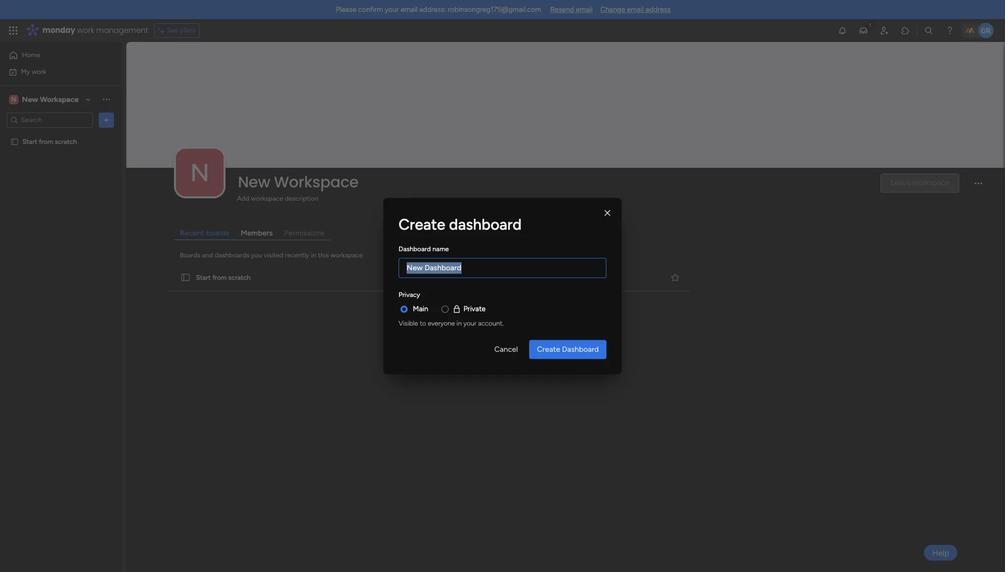 Task type: vqa. For each thing, say whether or not it's contained in the screenshot.
Trial
no



Task type: locate. For each thing, give the bounding box(es) containing it.
notifications image
[[838, 26, 848, 35]]

visible
[[399, 319, 418, 328]]

monday work management
[[42, 25, 148, 36]]

0 vertical spatial in
[[311, 251, 316, 259]]

plans
[[180, 26, 196, 34]]

0 horizontal spatial create
[[399, 216, 446, 234]]

private button
[[452, 304, 486, 315]]

email for change email address
[[627, 5, 644, 14]]

create right cancel
[[537, 345, 560, 354]]

work
[[77, 25, 94, 36], [32, 67, 46, 76]]

email for resend email
[[576, 5, 593, 14]]

privacy
[[399, 291, 420, 299]]

2 horizontal spatial email
[[627, 5, 644, 14]]

from
[[39, 138, 53, 146], [212, 274, 227, 282]]

1 vertical spatial start
[[196, 274, 211, 282]]

1 vertical spatial dashboard
[[562, 345, 599, 354]]

public board image
[[10, 137, 19, 146]]

scratch for public board icon
[[228, 274, 251, 282]]

workspace right the this
[[331, 251, 363, 259]]

dashboard
[[449, 216, 522, 234]]

create for create dashboard
[[537, 345, 560, 354]]

0 vertical spatial new
[[22, 95, 38, 104]]

home button
[[6, 48, 103, 63]]

1 image
[[866, 20, 875, 30]]

this
[[318, 251, 329, 259]]

3 email from the left
[[627, 5, 644, 14]]

from down search in workspace field
[[39, 138, 53, 146]]

change email address link
[[601, 5, 671, 14]]

start from scratch down search in workspace field
[[22, 138, 77, 146]]

new up add
[[238, 171, 270, 193]]

work right my
[[32, 67, 46, 76]]

start for public board image
[[22, 138, 37, 146]]

please confirm your email address: robinsongreg175@gmail.com
[[336, 5, 541, 14]]

create inside heading
[[399, 216, 446, 234]]

1 vertical spatial workspace
[[331, 251, 363, 259]]

from for public board image
[[39, 138, 53, 146]]

1 vertical spatial work
[[32, 67, 46, 76]]

create
[[399, 216, 446, 234], [537, 345, 560, 354]]

1 vertical spatial new
[[238, 171, 270, 193]]

in left the this
[[311, 251, 316, 259]]

0 vertical spatial workspace
[[251, 195, 283, 203]]

0 vertical spatial your
[[385, 5, 399, 14]]

1 vertical spatial create
[[537, 345, 560, 354]]

privacy heading
[[399, 290, 420, 300]]

members
[[241, 228, 273, 238]]

new
[[22, 95, 38, 104], [238, 171, 270, 193]]

1 horizontal spatial new workspace
[[238, 171, 359, 193]]

0 vertical spatial from
[[39, 138, 53, 146]]

0 vertical spatial start
[[22, 138, 37, 146]]

1 vertical spatial new workspace
[[238, 171, 359, 193]]

1 horizontal spatial your
[[464, 319, 477, 328]]

robinsongreg175@gmail.com
[[448, 5, 541, 14]]

0 vertical spatial new workspace
[[22, 95, 79, 104]]

1 horizontal spatial workspace
[[274, 171, 359, 193]]

and
[[202, 251, 213, 259]]

workspace selection element
[[9, 94, 80, 105]]

email left 'address:'
[[401, 5, 418, 14]]

1 horizontal spatial email
[[576, 5, 593, 14]]

in down private button
[[457, 319, 462, 328]]

1 vertical spatial start from scratch
[[196, 274, 251, 282]]

start from scratch
[[22, 138, 77, 146], [196, 274, 251, 282]]

everyone
[[428, 319, 455, 328]]

new workspace up search in workspace field
[[22, 95, 79, 104]]

new workspace
[[22, 95, 79, 104], [238, 171, 359, 193]]

workspace
[[40, 95, 79, 104], [274, 171, 359, 193]]

1 vertical spatial scratch
[[228, 274, 251, 282]]

name
[[433, 245, 449, 253]]

1 email from the left
[[401, 5, 418, 14]]

1 vertical spatial from
[[212, 274, 227, 282]]

0 vertical spatial dashboard
[[399, 245, 431, 253]]

close image
[[605, 210, 611, 217]]

create inside button
[[537, 345, 560, 354]]

0 horizontal spatial from
[[39, 138, 53, 146]]

scratch down search in workspace field
[[55, 138, 77, 146]]

dashboard inside button
[[562, 345, 599, 354]]

0 horizontal spatial scratch
[[55, 138, 77, 146]]

0 vertical spatial create
[[399, 216, 446, 234]]

new right n
[[22, 95, 38, 104]]

work right monday
[[77, 25, 94, 36]]

0 horizontal spatial new workspace
[[22, 95, 79, 104]]

0 vertical spatial work
[[77, 25, 94, 36]]

0 horizontal spatial new
[[22, 95, 38, 104]]

email right "change"
[[627, 5, 644, 14]]

search everything image
[[924, 26, 934, 35]]

email right resend
[[576, 5, 593, 14]]

from down and
[[212, 274, 227, 282]]

workspace right add
[[251, 195, 283, 203]]

create for create dashboard
[[399, 216, 446, 234]]

in
[[311, 251, 316, 259], [457, 319, 462, 328]]

0 horizontal spatial work
[[32, 67, 46, 76]]

new workspace up description
[[238, 171, 359, 193]]

email
[[401, 5, 418, 14], [576, 5, 593, 14], [627, 5, 644, 14]]

your down private button
[[464, 319, 477, 328]]

see plans
[[167, 26, 196, 34]]

you
[[251, 251, 262, 259]]

scratch for public board image
[[55, 138, 77, 146]]

workspace up description
[[274, 171, 359, 193]]

account.
[[478, 319, 504, 328]]

0 horizontal spatial dashboard
[[399, 245, 431, 253]]

0 horizontal spatial start
[[22, 138, 37, 146]]

0 vertical spatial workspace
[[40, 95, 79, 104]]

work inside button
[[32, 67, 46, 76]]

your
[[385, 5, 399, 14], [464, 319, 477, 328]]

New Workspace field
[[236, 171, 873, 193]]

dashboard name heading
[[399, 244, 449, 254]]

1 horizontal spatial start
[[196, 274, 211, 282]]

scratch
[[55, 138, 77, 146], [228, 274, 251, 282]]

add workspace description
[[237, 195, 319, 203]]

your inside privacy element
[[464, 319, 477, 328]]

to
[[420, 319, 426, 328]]

create dashboard heading
[[399, 213, 607, 236]]

start
[[22, 138, 37, 146], [196, 274, 211, 282]]

1 vertical spatial in
[[457, 319, 462, 328]]

1 horizontal spatial create
[[537, 345, 560, 354]]

change email address
[[601, 5, 671, 14]]

public board image
[[180, 272, 191, 283]]

your right confirm
[[385, 5, 399, 14]]

0 horizontal spatial start from scratch
[[22, 138, 77, 146]]

permissions
[[284, 228, 325, 238]]

workspace
[[251, 195, 283, 203], [331, 251, 363, 259]]

0 vertical spatial scratch
[[55, 138, 77, 146]]

dashboard
[[399, 245, 431, 253], [562, 345, 599, 354]]

0 vertical spatial start from scratch
[[22, 138, 77, 146]]

workspace image
[[9, 94, 19, 105]]

recent boards
[[180, 228, 229, 238]]

scratch down dashboards
[[228, 274, 251, 282]]

1 vertical spatial workspace
[[274, 171, 359, 193]]

create up dashboard name
[[399, 216, 446, 234]]

1 horizontal spatial in
[[457, 319, 462, 328]]

workspace up search in workspace field
[[40, 95, 79, 104]]

start right public board image
[[22, 138, 37, 146]]

1 horizontal spatial dashboard
[[562, 345, 599, 354]]

create dashboard button
[[530, 340, 607, 359]]

1 horizontal spatial start from scratch
[[196, 274, 251, 282]]

start from scratch down dashboards
[[196, 274, 251, 282]]

1 horizontal spatial work
[[77, 25, 94, 36]]

start right public board icon
[[196, 274, 211, 282]]

2 email from the left
[[576, 5, 593, 14]]

change
[[601, 5, 625, 14]]

address:
[[419, 5, 446, 14]]

1 horizontal spatial scratch
[[228, 274, 251, 282]]

Search in workspace field
[[20, 114, 80, 125]]

1 horizontal spatial from
[[212, 274, 227, 282]]

0 horizontal spatial email
[[401, 5, 418, 14]]

start from scratch link
[[166, 264, 692, 291]]

1 vertical spatial your
[[464, 319, 477, 328]]

private
[[464, 305, 486, 313]]

my work
[[21, 67, 46, 76]]

dashboard name
[[399, 245, 449, 253]]



Task type: describe. For each thing, give the bounding box(es) containing it.
apps image
[[901, 26, 911, 35]]

create dashboard
[[399, 216, 522, 234]]

greg robinson image
[[979, 23, 994, 38]]

my
[[21, 67, 30, 76]]

please
[[336, 5, 357, 14]]

cancel
[[495, 345, 518, 354]]

visited
[[264, 251, 283, 259]]

resend email link
[[551, 5, 593, 14]]

dashboard inside "heading"
[[399, 245, 431, 253]]

1 horizontal spatial workspace
[[331, 251, 363, 259]]

description
[[285, 195, 319, 203]]

recent
[[180, 228, 204, 238]]

main button
[[413, 304, 428, 315]]

boards
[[206, 228, 229, 238]]

privacy element
[[399, 304, 607, 329]]

cancel button
[[487, 340, 526, 359]]

inbox image
[[859, 26, 869, 35]]

in inside privacy element
[[457, 319, 462, 328]]

see
[[167, 26, 178, 34]]

monday
[[42, 25, 75, 36]]

add
[[237, 195, 249, 203]]

select product image
[[9, 26, 18, 35]]

from for public board icon
[[212, 274, 227, 282]]

Dashboard name field
[[399, 258, 607, 278]]

start for public board icon
[[196, 274, 211, 282]]

address
[[646, 5, 671, 14]]

management
[[96, 25, 148, 36]]

0 horizontal spatial workspace
[[251, 195, 283, 203]]

home
[[22, 51, 40, 59]]

invite members image
[[880, 26, 890, 35]]

work for my
[[32, 67, 46, 76]]

add to favorites image
[[671, 273, 680, 282]]

boards and dashboards you visited recently in this workspace
[[180, 251, 363, 259]]

start from scratch for public board icon
[[196, 274, 251, 282]]

boards
[[180, 251, 200, 259]]

dashboards
[[215, 251, 249, 259]]

see plans button
[[154, 23, 200, 38]]

n
[[11, 95, 16, 103]]

help
[[933, 548, 950, 558]]

0 horizontal spatial in
[[311, 251, 316, 259]]

help button
[[924, 545, 958, 561]]

main
[[413, 305, 428, 313]]

start from scratch for public board image
[[22, 138, 77, 146]]

resend
[[551, 5, 574, 14]]

1 horizontal spatial new
[[238, 171, 270, 193]]

visible to everyone in your account.
[[399, 319, 504, 328]]

help image
[[945, 26, 955, 35]]

resend email
[[551, 5, 593, 14]]

my work button
[[6, 64, 103, 79]]

work for monday
[[77, 25, 94, 36]]

0 horizontal spatial your
[[385, 5, 399, 14]]

recently
[[285, 251, 310, 259]]

new inside workspace selection element
[[22, 95, 38, 104]]

0 horizontal spatial workspace
[[40, 95, 79, 104]]

new workspace inside workspace selection element
[[22, 95, 79, 104]]

create dashboard
[[537, 345, 599, 354]]

confirm
[[358, 5, 383, 14]]



